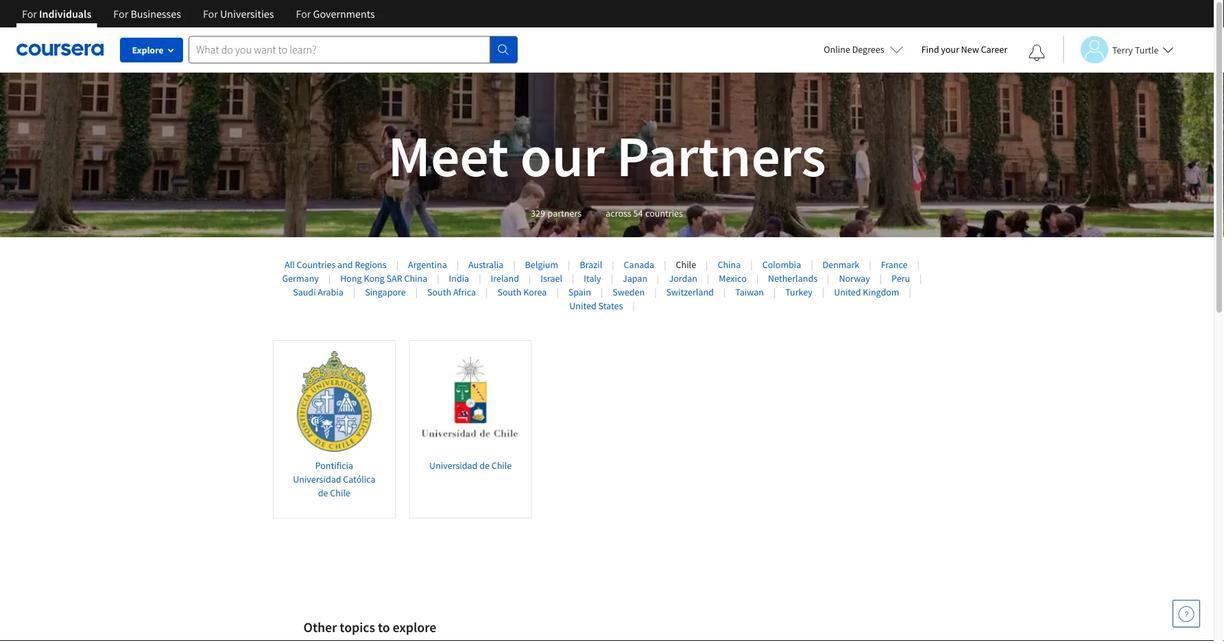 Task type: locate. For each thing, give the bounding box(es) containing it.
0 horizontal spatial south
[[427, 286, 452, 298]]

jordan
[[669, 272, 698, 285]]

south
[[427, 286, 452, 298], [498, 286, 522, 298]]

china up mexico link
[[718, 259, 741, 271]]

0 horizontal spatial china
[[404, 272, 428, 285]]

china down the argentina
[[404, 272, 428, 285]]

online degrees button
[[813, 34, 915, 64]]

governments
[[313, 7, 375, 21]]

sar
[[387, 272, 402, 285]]

and
[[338, 259, 353, 271]]

de down universidad de chile logo
[[480, 460, 490, 472]]

argentina
[[408, 259, 447, 271]]

degrees
[[853, 43, 885, 56]]

other
[[304, 619, 337, 636]]

spain link
[[569, 286, 591, 298]]

2 for from the left
[[113, 7, 128, 21]]

norway link
[[839, 272, 870, 285]]

de down pontificia
[[318, 487, 328, 499]]

brazil link
[[580, 259, 603, 271]]

1 horizontal spatial chile
[[492, 460, 512, 472]]

0 vertical spatial chile
[[676, 259, 696, 271]]

1 vertical spatial universidad
[[293, 473, 341, 486]]

singapore link
[[365, 286, 406, 298]]

católica
[[343, 473, 376, 486]]

|
[[396, 259, 399, 271], [457, 259, 459, 271], [513, 259, 516, 271], [568, 259, 570, 271], [612, 259, 614, 271], [664, 259, 667, 271], [706, 259, 708, 271], [751, 259, 753, 271], [811, 259, 813, 271], [869, 259, 872, 271], [918, 259, 920, 271], [329, 272, 331, 285], [437, 272, 439, 285], [479, 272, 481, 285], [529, 272, 531, 285], [572, 272, 575, 285], [611, 272, 613, 285], [657, 272, 660, 285], [707, 272, 710, 285], [757, 272, 759, 285], [827, 272, 830, 285], [880, 272, 882, 285], [920, 272, 922, 285], [353, 286, 356, 298], [416, 286, 418, 298], [486, 286, 488, 298], [557, 286, 559, 298], [601, 286, 603, 298], [655, 286, 657, 298], [724, 286, 726, 298], [774, 286, 776, 298], [823, 286, 825, 298], [909, 286, 912, 298], [633, 300, 635, 312]]

other topics to explore
[[304, 619, 437, 636]]

3 for from the left
[[203, 7, 218, 21]]

universidad de chile
[[430, 460, 512, 472]]

1 vertical spatial chile
[[492, 460, 512, 472]]

universidad
[[430, 460, 478, 472], [293, 473, 341, 486]]

topics
[[340, 619, 375, 636]]

0 vertical spatial united
[[834, 286, 861, 298]]

argentina link
[[408, 259, 447, 271]]

kong
[[364, 272, 385, 285]]

united states link
[[570, 300, 623, 312]]

0 horizontal spatial chile
[[330, 487, 351, 499]]

online
[[824, 43, 851, 56]]

chile
[[676, 259, 696, 271], [492, 460, 512, 472], [330, 487, 351, 499]]

universidad down pontificia
[[293, 473, 341, 486]]

1 vertical spatial united
[[570, 300, 597, 312]]

brazil
[[580, 259, 603, 271]]

hong kong sar china link
[[340, 272, 428, 285]]

1 south from the left
[[427, 286, 452, 298]]

individuals
[[39, 7, 91, 21]]

pontificia universidad católica de chile link
[[273, 340, 396, 519]]

mexico
[[719, 272, 747, 285]]

1 horizontal spatial china
[[718, 259, 741, 271]]

0 vertical spatial china
[[718, 259, 741, 271]]

israel link
[[541, 272, 563, 285]]

denmark link
[[823, 259, 860, 271]]

turkey link
[[786, 286, 813, 298]]

germany link
[[282, 272, 319, 285]]

hong kong sar china
[[340, 272, 428, 285]]

2 south from the left
[[498, 286, 522, 298]]

businesses
[[131, 7, 181, 21]]

329
[[531, 207, 545, 220]]

saudi arabia
[[293, 286, 344, 298]]

new
[[962, 43, 980, 56]]

1 horizontal spatial de
[[480, 460, 490, 472]]

for left 'businesses'
[[113, 7, 128, 21]]

0 horizontal spatial universidad
[[293, 473, 341, 486]]

4 for from the left
[[296, 7, 311, 21]]

1 horizontal spatial universidad
[[430, 460, 478, 472]]

for universities
[[203, 7, 274, 21]]

pontificia universidad católica de chile logo image
[[284, 351, 385, 452]]

all countries and regions
[[285, 259, 387, 271]]

china
[[718, 259, 741, 271], [404, 272, 428, 285]]

1 horizontal spatial united
[[834, 286, 861, 298]]

0 horizontal spatial united
[[570, 300, 597, 312]]

0 vertical spatial universidad
[[430, 460, 478, 472]]

united kingdom link
[[834, 286, 900, 298]]

for left universities
[[203, 7, 218, 21]]

kingdom
[[863, 286, 900, 298]]

54
[[634, 207, 643, 220]]

0 horizontal spatial de
[[318, 487, 328, 499]]

de
[[480, 460, 490, 472], [318, 487, 328, 499]]

for for universities
[[203, 7, 218, 21]]

1 vertical spatial de
[[318, 487, 328, 499]]

italy link
[[584, 272, 601, 285]]

denmark
[[823, 259, 860, 271]]

africa
[[453, 286, 476, 298]]

for governments
[[296, 7, 375, 21]]

1 horizontal spatial south
[[498, 286, 522, 298]]

None search field
[[189, 36, 518, 63]]

south down india
[[427, 286, 452, 298]]

france
[[881, 259, 908, 271]]

0 vertical spatial de
[[480, 460, 490, 472]]

de inside "pontificia universidad católica de chile"
[[318, 487, 328, 499]]

for left the governments
[[296, 7, 311, 21]]

universidad down universidad de chile logo
[[430, 460, 478, 472]]

across 54 countries
[[606, 207, 683, 220]]

explore
[[393, 619, 437, 636]]

partners
[[548, 207, 582, 220]]

united for united kingdom
[[834, 286, 861, 298]]

1 vertical spatial china
[[404, 272, 428, 285]]

find
[[922, 43, 940, 56]]

banner navigation
[[11, 0, 386, 38]]

arabia
[[318, 286, 344, 298]]

south down ireland link
[[498, 286, 522, 298]]

south for south korea
[[498, 286, 522, 298]]

2 vertical spatial chile
[[330, 487, 351, 499]]

united down spain link
[[570, 300, 597, 312]]

united down norway
[[834, 286, 861, 298]]

1 for from the left
[[22, 7, 37, 21]]

for left individuals
[[22, 7, 37, 21]]

united kingdom
[[834, 286, 900, 298]]

for individuals
[[22, 7, 91, 21]]

2 horizontal spatial chile
[[676, 259, 696, 271]]



Task type: vqa. For each thing, say whether or not it's contained in the screenshot.
For Individuals
yes



Task type: describe. For each thing, give the bounding box(es) containing it.
all
[[285, 259, 295, 271]]

universidad de chile logo image
[[420, 351, 521, 452]]

ireland
[[491, 272, 519, 285]]

japan
[[623, 272, 648, 285]]

explore
[[132, 44, 164, 56]]

What do you want to learn? text field
[[189, 36, 491, 63]]

germany
[[282, 272, 319, 285]]

canada
[[624, 259, 655, 271]]

countries
[[297, 259, 336, 271]]

to
[[378, 619, 390, 636]]

chile inside "pontificia universidad católica de chile"
[[330, 487, 351, 499]]

norway
[[839, 272, 870, 285]]

colombia link
[[763, 259, 802, 271]]

find your new career link
[[915, 41, 1015, 58]]

universidad de chile link
[[409, 340, 532, 519]]

online degrees
[[824, 43, 885, 56]]

sweden
[[613, 286, 645, 298]]

belgium link
[[525, 259, 559, 271]]

israel
[[541, 272, 563, 285]]

australia link
[[469, 259, 504, 271]]

for businesses
[[113, 7, 181, 21]]

your
[[941, 43, 960, 56]]

switzerland
[[667, 286, 714, 298]]

united for united states
[[570, 300, 597, 312]]

countries
[[646, 207, 683, 220]]

south korea
[[498, 286, 547, 298]]

netherlands link
[[769, 272, 818, 285]]

saudi
[[293, 286, 316, 298]]

south korea link
[[498, 286, 547, 298]]

our
[[520, 119, 605, 192]]

across
[[606, 207, 632, 220]]

coursera image
[[16, 39, 104, 61]]

pontificia universidad católica de chile
[[293, 460, 376, 499]]

find your new career
[[922, 43, 1008, 56]]

mexico link
[[719, 272, 747, 285]]

saudi arabia link
[[293, 286, 344, 298]]

taiwan
[[736, 286, 764, 298]]

singapore
[[365, 286, 406, 298]]

terry
[[1113, 44, 1134, 56]]

career
[[981, 43, 1008, 56]]

terry turtle
[[1113, 44, 1159, 56]]

terry turtle button
[[1063, 36, 1174, 63]]

united states
[[570, 300, 623, 312]]

australia
[[469, 259, 504, 271]]

belgium
[[525, 259, 559, 271]]

regions
[[355, 259, 387, 271]]

japan link
[[623, 272, 648, 285]]

france link
[[881, 259, 908, 271]]

colombia
[[763, 259, 802, 271]]

meet
[[388, 119, 509, 192]]

partners
[[617, 119, 826, 192]]

south africa
[[427, 286, 476, 298]]

states
[[599, 300, 623, 312]]

sweden link
[[613, 286, 645, 298]]

explore button
[[120, 38, 183, 62]]

for for businesses
[[113, 7, 128, 21]]

switzerland link
[[667, 286, 714, 298]]

ireland link
[[491, 272, 519, 285]]

spain
[[569, 286, 591, 298]]

south africa link
[[427, 286, 476, 298]]

329 partners
[[531, 207, 582, 220]]

peru link
[[892, 272, 911, 285]]

for for individuals
[[22, 7, 37, 21]]

show notifications image
[[1029, 45, 1046, 61]]

help center image
[[1179, 606, 1195, 622]]

korea
[[524, 286, 547, 298]]

jordan link
[[669, 272, 698, 285]]

meet our partners
[[388, 119, 826, 192]]

for for governments
[[296, 7, 311, 21]]

hong
[[340, 272, 362, 285]]

turkey
[[786, 286, 813, 298]]

universidad inside "pontificia universidad católica de chile"
[[293, 473, 341, 486]]

india
[[449, 272, 469, 285]]

·
[[592, 204, 596, 221]]

taiwan link
[[736, 286, 764, 298]]

south for south africa
[[427, 286, 452, 298]]

peru
[[892, 272, 911, 285]]

netherlands
[[769, 272, 818, 285]]

turtle
[[1135, 44, 1159, 56]]

pontificia
[[315, 460, 353, 472]]



